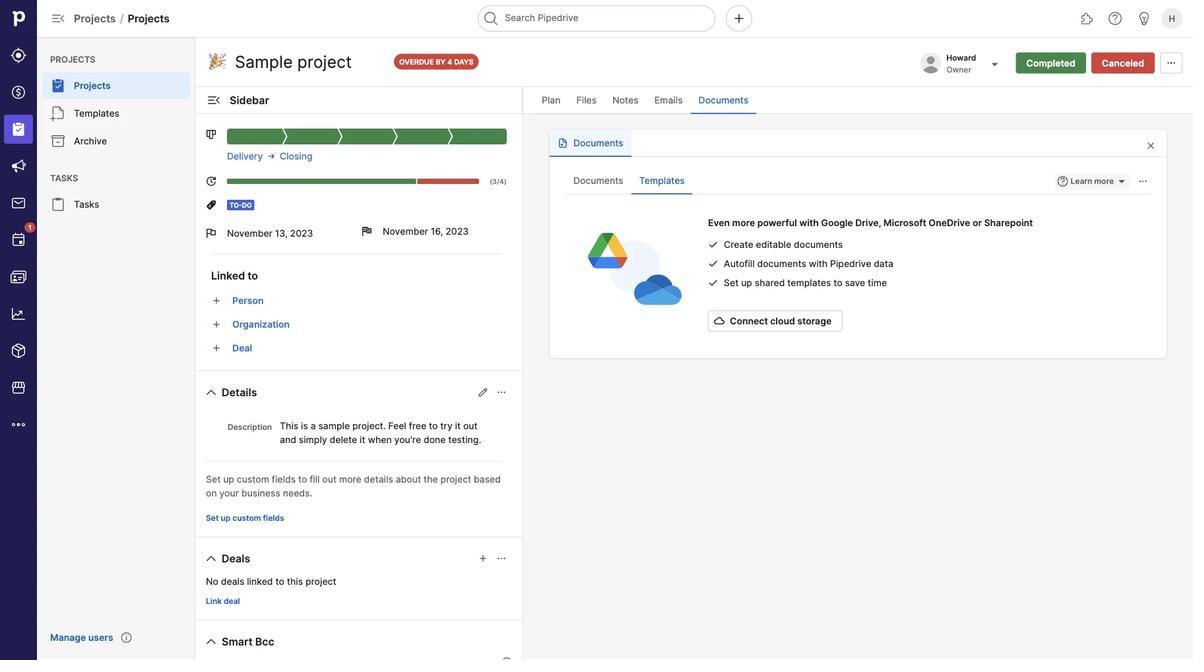 Task type: locate. For each thing, give the bounding box(es) containing it.
0 vertical spatial color positive image
[[708, 239, 719, 250]]

data
[[874, 258, 894, 269]]

0 vertical spatial out
[[463, 420, 478, 432]]

manage
[[50, 633, 86, 644]]

0 vertical spatial more
[[1095, 177, 1114, 186]]

custom inside button
[[232, 514, 261, 523]]

0 vertical spatial color undefined image
[[50, 106, 66, 121]]

1 horizontal spatial templates
[[639, 175, 685, 186]]

1 vertical spatial color active image
[[211, 319, 222, 330]]

color positive image down 'even'
[[708, 239, 719, 250]]

color positive image left shared
[[708, 278, 719, 288]]

/ right menu toggle image
[[120, 12, 124, 25]]

by
[[436, 57, 446, 66]]

4 right 3
[[500, 178, 504, 185]]

project right the
[[441, 474, 471, 485]]

fields for set up custom fields to fill out more details about the project based on your business needs.
[[272, 474, 296, 485]]

deal button
[[227, 338, 507, 359]]

color positive image
[[708, 239, 719, 250], [708, 258, 719, 269], [708, 278, 719, 288]]

color positive image for create
[[708, 239, 719, 250]]

emails
[[655, 95, 683, 106]]

1 menu
[[0, 0, 37, 661]]

menu
[[37, 37, 195, 661]]

3
[[493, 178, 497, 185]]

3 color positive image from the top
[[708, 278, 719, 288]]

color undefined image inside templates link
[[50, 106, 66, 121]]

documents
[[699, 95, 749, 106], [574, 138, 624, 149], [574, 175, 624, 186]]

even more powerful with google drive, microsoft onedrive or sharepoint
[[708, 217, 1033, 228]]

it
[[455, 420, 461, 432], [360, 434, 365, 446]]

color undefined image inside 1 link
[[11, 232, 26, 248]]

color undefined image
[[50, 106, 66, 121], [11, 232, 26, 248]]

1 color active image from the top
[[211, 296, 222, 306]]

connect cloud storage
[[730, 316, 832, 327]]

more right learn
[[1095, 177, 1114, 186]]

deals
[[222, 552, 250, 565]]

set up custom fields button
[[201, 511, 290, 527]]

it right try
[[455, 420, 461, 432]]

to left try
[[429, 420, 438, 432]]

howard owner
[[947, 53, 976, 75]]

color positive image for set
[[708, 278, 719, 288]]

1 vertical spatial more
[[732, 217, 755, 228]]

0 horizontal spatial 4
[[448, 57, 452, 66]]

more up 'create'
[[732, 217, 755, 228]]

custom for set up custom fields
[[232, 514, 261, 523]]

1 horizontal spatial more
[[732, 217, 755, 228]]

november left 16,
[[383, 226, 428, 237]]

1 vertical spatial fields
[[263, 514, 284, 523]]

1 vertical spatial templates
[[639, 175, 685, 186]]

this
[[280, 420, 298, 432]]

projects / projects
[[74, 12, 170, 25]]

color undefined image down sales inbox image
[[11, 232, 26, 248]]

color active image for person
[[211, 296, 222, 306]]

out
[[463, 420, 478, 432], [322, 474, 337, 485]]

0 horizontal spatial november
[[227, 228, 273, 239]]

color active image left organization
[[211, 319, 222, 330]]

1 color undefined image from the top
[[50, 78, 66, 94]]

color undefined image
[[50, 78, 66, 94], [50, 133, 66, 149], [50, 197, 66, 213]]

to inside set up custom fields to fill out more details about the project based on your business needs.
[[298, 474, 307, 485]]

testing.
[[448, 434, 481, 446]]

deal
[[224, 597, 240, 607]]

up for set up custom fields to fill out more details about the project based on your business needs.
[[223, 474, 234, 485]]

1 horizontal spatial november
[[383, 226, 428, 237]]

november left 13,
[[227, 228, 273, 239]]

1 vertical spatial it
[[360, 434, 365, 446]]

color positive image for autofill
[[708, 258, 719, 269]]

0 vertical spatial color active image
[[211, 296, 222, 306]]

this is a sample project. feel free to try it out and simply delete it when you're done testing.
[[280, 420, 481, 446]]

( 3 / 4 )
[[490, 178, 507, 185]]

3 color undefined image from the top
[[50, 197, 66, 213]]

1 vertical spatial documents
[[574, 138, 624, 149]]

color positive image left autofill
[[708, 258, 719, 269]]

project right this
[[306, 576, 336, 587]]

2023 right 13,
[[290, 228, 313, 239]]

2 horizontal spatial more
[[1095, 177, 1114, 186]]

0 vertical spatial documents
[[699, 95, 749, 106]]

documents down create editable documents
[[757, 258, 807, 269]]

linked
[[247, 576, 273, 587]]

custom inside set up custom fields to fill out more details about the project based on your business needs.
[[237, 474, 269, 485]]

documents up autofill documents with pipedrive data
[[794, 239, 843, 250]]

color primary image inside deals button
[[203, 551, 219, 567]]

based
[[474, 474, 501, 485]]

4
[[448, 57, 452, 66], [500, 178, 504, 185]]

manage users button
[[42, 626, 121, 650]]

2023 right 16,
[[446, 226, 469, 237]]

to left save
[[834, 277, 843, 288]]

set up the on
[[206, 474, 221, 485]]

1 horizontal spatial out
[[463, 420, 478, 432]]

color primary image inside november 16, 2023 button
[[362, 226, 372, 237]]

color undefined image right sales inbox image
[[50, 197, 66, 213]]

fields inside button
[[263, 514, 284, 523]]

16,
[[431, 226, 443, 237]]

color undefined image inside "tasks" 'link'
[[50, 197, 66, 213]]

up up your
[[223, 474, 234, 485]]

canceled
[[1102, 57, 1145, 69]]

it down project.
[[360, 434, 365, 446]]

/ right the (
[[497, 178, 500, 185]]

more left details
[[339, 474, 362, 485]]

0 horizontal spatial color undefined image
[[11, 232, 26, 248]]

out up testing.
[[463, 420, 478, 432]]

owner
[[947, 65, 972, 75]]

1 vertical spatial set
[[206, 474, 221, 485]]

set down autofill
[[724, 277, 739, 288]]

deal
[[232, 343, 252, 354]]

connect
[[730, 316, 768, 327]]

color undefined image right "projects" image at the top of page
[[50, 106, 66, 121]]

1 vertical spatial with
[[809, 258, 828, 269]]

0 vertical spatial project
[[441, 474, 471, 485]]

🎉  Sample project text field
[[206, 49, 384, 75]]

set inside set up custom fields to fill out more details about the project based on your business needs.
[[206, 474, 221, 485]]

2 vertical spatial color positive image
[[708, 278, 719, 288]]

color primary image inside connect cloud storage 'button'
[[712, 316, 727, 327]]

even
[[708, 217, 730, 228]]

fields
[[272, 474, 296, 485], [263, 514, 284, 523]]

canceled button
[[1092, 52, 1155, 74]]

1 vertical spatial out
[[322, 474, 337, 485]]

completed
[[1027, 57, 1076, 69]]

/
[[120, 12, 124, 25], [497, 178, 500, 185]]

0 horizontal spatial 2023
[[290, 228, 313, 239]]

2 color active image from the top
[[211, 319, 222, 330]]

this
[[287, 576, 303, 587]]

4 right 'by'
[[448, 57, 452, 66]]

save
[[845, 277, 866, 288]]

2 vertical spatial set
[[206, 514, 219, 523]]

color active image for organization
[[211, 319, 222, 330]]

plan
[[542, 95, 561, 106]]

info image
[[502, 658, 512, 661]]

set up custom fields link
[[201, 511, 290, 527]]

1 horizontal spatial 4
[[500, 178, 504, 185]]

1 vertical spatial color positive image
[[708, 258, 719, 269]]

when
[[368, 434, 392, 446]]

h
[[1169, 13, 1175, 23]]

november
[[383, 226, 428, 237], [227, 228, 273, 239]]

0 vertical spatial fields
[[272, 474, 296, 485]]

2023 for november 16, 2023
[[446, 226, 469, 237]]

fields inside set up custom fields to fill out more details about the project based on your business needs.
[[272, 474, 296, 485]]

0 vertical spatial custom
[[237, 474, 269, 485]]

1 vertical spatial /
[[497, 178, 500, 185]]

2 vertical spatial more
[[339, 474, 362, 485]]

color active image left deal
[[211, 343, 222, 354]]

more inside button
[[1095, 177, 1114, 186]]

autofill documents with pipedrive data
[[724, 258, 894, 269]]

learn
[[1071, 177, 1093, 186]]

project inside set up custom fields to fill out more details about the project based on your business needs.
[[441, 474, 471, 485]]

color undefined image for projects
[[50, 78, 66, 94]]

0 horizontal spatial /
[[120, 12, 124, 25]]

to left this
[[276, 576, 284, 587]]

2 color undefined image from the top
[[50, 133, 66, 149]]

1 vertical spatial custom
[[232, 514, 261, 523]]

color undefined image inside archive link
[[50, 133, 66, 149]]

shared
[[755, 277, 785, 288]]

set down the on
[[206, 514, 219, 523]]

done
[[424, 434, 446, 446]]

set
[[724, 277, 739, 288], [206, 474, 221, 485], [206, 514, 219, 523]]

0 horizontal spatial project
[[306, 576, 336, 587]]

up inside button
[[221, 514, 231, 523]]

set for set up custom fields to fill out more details about the project based on your business needs.
[[206, 474, 221, 485]]

details button
[[201, 382, 262, 403]]

2 vertical spatial up
[[221, 514, 231, 523]]

to
[[248, 269, 258, 282], [834, 277, 843, 288], [429, 420, 438, 432], [298, 474, 307, 485], [276, 576, 284, 587]]

2 vertical spatial color active image
[[211, 343, 222, 354]]

set inside set up custom fields button
[[206, 514, 219, 523]]

project.
[[352, 420, 386, 432]]

color primary image
[[1164, 58, 1180, 68], [206, 92, 222, 108], [206, 129, 217, 140], [558, 138, 568, 149], [267, 151, 276, 162], [362, 226, 372, 237], [203, 385, 219, 401], [478, 387, 488, 398], [203, 551, 219, 567]]

fields up needs.
[[272, 474, 296, 485]]

with up templates
[[809, 258, 828, 269]]

free
[[409, 420, 426, 432]]

1 color positive image from the top
[[708, 239, 719, 250]]

Search Pipedrive field
[[478, 5, 716, 32]]

home image
[[9, 9, 28, 28]]

color undefined image left archive
[[50, 133, 66, 149]]

0 vertical spatial set
[[724, 277, 739, 288]]

organization
[[232, 319, 290, 330]]

set for set up shared templates to save time
[[724, 277, 739, 288]]

details
[[364, 474, 393, 485]]

up inside set up custom fields to fill out more details about the project based on your business needs.
[[223, 474, 234, 485]]

to right linked
[[248, 269, 258, 282]]

1 horizontal spatial /
[[497, 178, 500, 185]]

tasks
[[50, 173, 78, 183], [74, 199, 99, 210]]

1 horizontal spatial it
[[455, 420, 461, 432]]

google
[[821, 217, 853, 228]]

quick help image
[[1108, 11, 1123, 26]]

0 vertical spatial up
[[741, 277, 752, 288]]

you're
[[394, 434, 421, 446]]

1 vertical spatial up
[[223, 474, 234, 485]]

(
[[490, 178, 493, 185]]

november for november 13, 2023
[[227, 228, 273, 239]]

2 color positive image from the top
[[708, 258, 719, 269]]

link
[[206, 597, 222, 607]]

1 horizontal spatial 2023
[[446, 226, 469, 237]]

0 vertical spatial color undefined image
[[50, 78, 66, 94]]

powerful
[[758, 217, 797, 228]]

out right fill
[[322, 474, 337, 485]]

1 vertical spatial 4
[[500, 178, 504, 185]]

0 vertical spatial templates
[[74, 108, 119, 119]]

3 color active image from the top
[[211, 343, 222, 354]]

out inside the this is a sample project. feel free to try it out and simply delete it when you're done testing.
[[463, 420, 478, 432]]

out inside set up custom fields to fill out more details about the project based on your business needs.
[[322, 474, 337, 485]]

1 vertical spatial tasks
[[74, 199, 99, 210]]

1 vertical spatial color undefined image
[[50, 133, 66, 149]]

info image
[[121, 633, 132, 644]]

color primary image
[[1143, 141, 1159, 151], [206, 176, 217, 187], [1058, 176, 1068, 187], [1117, 176, 1127, 187], [206, 200, 217, 211], [206, 228, 217, 239], [712, 316, 727, 327], [496, 387, 507, 398], [478, 554, 488, 564], [496, 554, 507, 564], [203, 634, 219, 650]]

custom down business
[[232, 514, 261, 523]]

color undefined image right deals icon
[[50, 78, 66, 94]]

person button
[[227, 290, 507, 312]]

1 horizontal spatial color undefined image
[[50, 106, 66, 121]]

up down autofill
[[741, 277, 752, 288]]

color undefined image inside projects 'link'
[[50, 78, 66, 94]]

sidebar
[[230, 94, 269, 107]]

0 vertical spatial with
[[800, 217, 819, 228]]

on
[[206, 488, 217, 499]]

menu item
[[0, 111, 37, 148]]

autofill
[[724, 258, 755, 269]]

color active image down linked
[[211, 296, 222, 306]]

with left google
[[800, 217, 819, 228]]

templates
[[74, 108, 119, 119], [639, 175, 685, 186]]

up down your
[[221, 514, 231, 523]]

notes
[[613, 95, 639, 106]]

custom up business
[[237, 474, 269, 485]]

0 vertical spatial 4
[[448, 57, 452, 66]]

up for set up shared templates to save time
[[741, 277, 752, 288]]

1 horizontal spatial project
[[441, 474, 471, 485]]

users
[[88, 633, 113, 644]]

2 vertical spatial color undefined image
[[50, 197, 66, 213]]

0 horizontal spatial more
[[339, 474, 362, 485]]

1 vertical spatial color undefined image
[[11, 232, 26, 248]]

0 horizontal spatial out
[[322, 474, 337, 485]]

november 13, 2023
[[227, 228, 313, 239]]

fields down business
[[263, 514, 284, 523]]

)
[[504, 178, 507, 185]]

color active image
[[211, 296, 222, 306], [211, 319, 222, 330], [211, 343, 222, 354]]

sales inbox image
[[11, 195, 26, 211]]

to left fill
[[298, 474, 307, 485]]



Task type: describe. For each thing, give the bounding box(es) containing it.
to inside the this is a sample project. feel free to try it out and simply delete it when you're done testing.
[[429, 420, 438, 432]]

h button
[[1159, 5, 1185, 32]]

closing
[[280, 151, 313, 162]]

1 link
[[4, 222, 36, 255]]

connect cloud storage button
[[708, 311, 843, 332]]

color undefined image for archive
[[50, 133, 66, 149]]

completed button
[[1016, 52, 1086, 74]]

0 horizontal spatial templates
[[74, 108, 119, 119]]

archive link
[[42, 128, 190, 154]]

days
[[454, 57, 474, 66]]

more for even
[[732, 217, 755, 228]]

0 vertical spatial tasks
[[50, 173, 78, 183]]

leads image
[[11, 48, 26, 63]]

howard link
[[947, 53, 979, 62]]

color active image for deal
[[211, 343, 222, 354]]

more image
[[11, 417, 26, 433]]

learn more
[[1071, 177, 1114, 186]]

set up shared templates to save time
[[724, 277, 887, 288]]

0 horizontal spatial it
[[360, 434, 365, 446]]

tasks link
[[42, 191, 190, 218]]

overdue
[[399, 57, 434, 66]]

manage users
[[50, 633, 113, 644]]

overdue by 4 days
[[399, 57, 474, 66]]

fill
[[310, 474, 320, 485]]

tasks inside "tasks" 'link'
[[74, 199, 99, 210]]

2023 for november 13, 2023
[[290, 228, 313, 239]]

projects link
[[42, 73, 190, 99]]

time
[[868, 277, 887, 288]]

0 vertical spatial it
[[455, 420, 461, 432]]

13,
[[275, 228, 288, 239]]

templates
[[788, 277, 831, 288]]

insights image
[[11, 306, 26, 322]]

sample
[[318, 420, 350, 432]]

create editable documents
[[724, 239, 843, 250]]

0 vertical spatial documents
[[794, 239, 843, 250]]

deals image
[[11, 84, 26, 100]]

smart
[[222, 636, 253, 649]]

description
[[228, 423, 272, 432]]

2 vertical spatial documents
[[574, 175, 624, 186]]

about
[[396, 474, 421, 485]]

color primary image inside november 13, 2023 button
[[206, 228, 217, 239]]

howard
[[947, 53, 976, 62]]

more actions image
[[1138, 176, 1149, 187]]

projects menu item
[[37, 73, 195, 99]]

up for set up custom fields
[[221, 514, 231, 523]]

archive
[[74, 136, 107, 147]]

sharepoint
[[984, 217, 1033, 228]]

and
[[280, 434, 296, 446]]

editable
[[756, 239, 792, 250]]

marketplace image
[[11, 380, 26, 396]]

cloud
[[770, 316, 795, 327]]

pipedrive
[[830, 258, 872, 269]]

deals button
[[201, 549, 256, 570]]

deals
[[221, 576, 244, 587]]

set up custom fields to fill out more details about the project based on your business needs.
[[206, 474, 501, 499]]

templates link
[[42, 100, 190, 127]]

is
[[301, 420, 308, 432]]

campaigns image
[[11, 158, 26, 174]]

more for learn
[[1095, 177, 1114, 186]]

link deal button
[[201, 594, 245, 610]]

create
[[724, 239, 754, 250]]

transfer ownership image
[[987, 56, 1003, 72]]

linked
[[211, 269, 245, 282]]

storage
[[798, 316, 832, 327]]

1 vertical spatial project
[[306, 576, 336, 587]]

link deal
[[206, 597, 240, 607]]

1 vertical spatial documents
[[757, 258, 807, 269]]

no
[[206, 576, 218, 587]]

menu toggle image
[[50, 11, 66, 26]]

custom for set up custom fields to fill out more details about the project based on your business needs.
[[237, 474, 269, 485]]

projects image
[[11, 121, 26, 137]]

color primary image inside details button
[[203, 385, 219, 401]]

no deals linked to this project
[[206, 576, 336, 587]]

november for november 16, 2023
[[383, 226, 428, 237]]

business
[[241, 488, 280, 499]]

a
[[311, 420, 316, 432]]

bcc
[[255, 636, 274, 649]]

organization button
[[227, 314, 507, 335]]

onedrive
[[929, 217, 971, 228]]

november 16, 2023
[[383, 226, 469, 237]]

sales assistant image
[[1137, 11, 1152, 26]]

feel
[[388, 420, 406, 432]]

november 16, 2023 button
[[362, 218, 507, 245]]

set for set up custom fields
[[206, 514, 219, 523]]

files
[[577, 95, 597, 106]]

smart bcc button
[[201, 632, 280, 653]]

the
[[424, 474, 438, 485]]

set up custom fields
[[206, 514, 284, 523]]

smart bcc
[[222, 636, 274, 649]]

details
[[222, 386, 257, 399]]

or
[[973, 217, 982, 228]]

more inside set up custom fields to fill out more details about the project based on your business needs.
[[339, 474, 362, 485]]

0 vertical spatial /
[[120, 12, 124, 25]]

person
[[232, 295, 264, 307]]

microsoft
[[884, 217, 927, 228]]

delete
[[330, 434, 357, 446]]

drive,
[[856, 217, 881, 228]]

color primary image inside smart bcc button
[[203, 634, 219, 650]]

menu containing projects
[[37, 37, 195, 661]]

projects inside 'link'
[[74, 80, 111, 91]]

needs.
[[283, 488, 312, 499]]

delivery
[[227, 151, 263, 162]]

simply
[[299, 434, 327, 446]]

products image
[[11, 343, 26, 359]]

fields for set up custom fields
[[263, 514, 284, 523]]

color undefined image for tasks
[[50, 197, 66, 213]]

quick add image
[[731, 11, 747, 26]]

contacts image
[[11, 269, 26, 285]]

november 13, 2023 button
[[206, 218, 351, 249]]



Task type: vqa. For each thing, say whether or not it's contained in the screenshot.
NOVEMBER 16, 2023 button
yes



